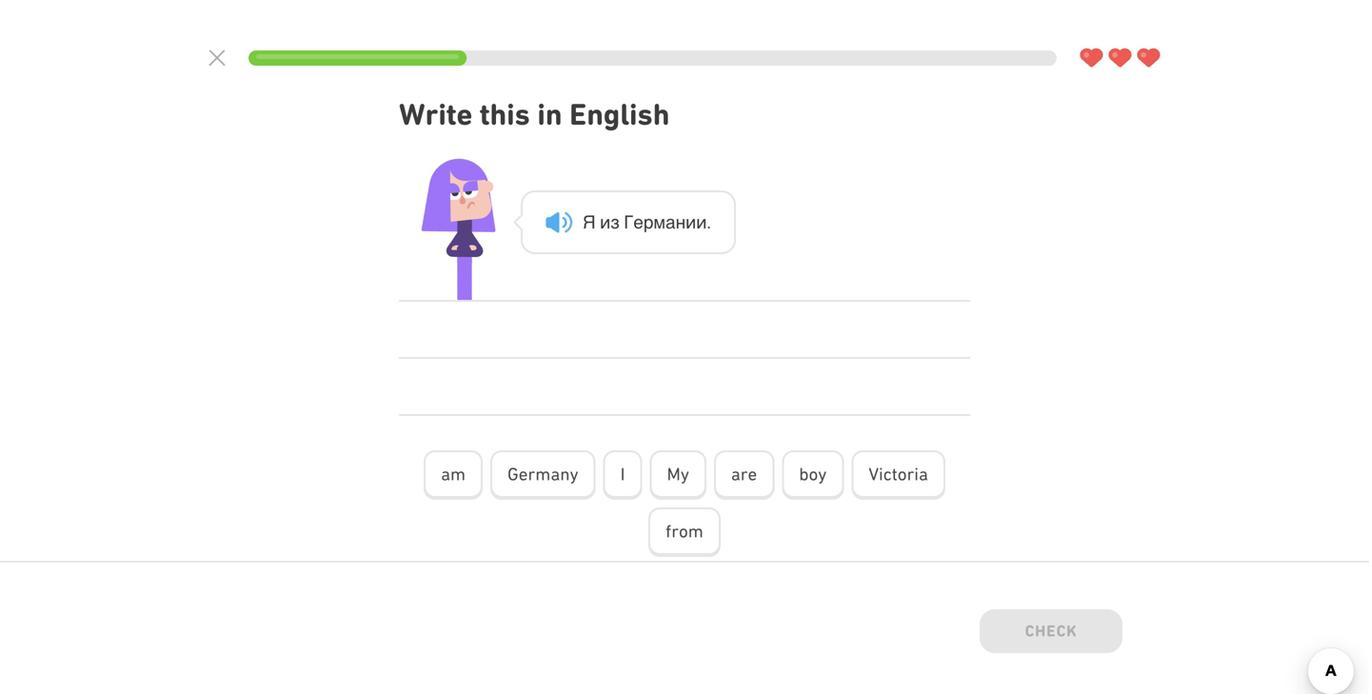Task type: describe. For each thing, give the bounding box(es) containing it.
boy
[[799, 464, 827, 484]]

н
[[676, 212, 686, 232]]

germany button
[[490, 450, 596, 500]]

check button
[[980, 609, 1123, 657]]

check
[[1025, 622, 1077, 640]]

am button
[[424, 450, 483, 500]]

i button
[[603, 450, 642, 500]]

from button
[[649, 508, 721, 557]]

write this in english
[[399, 97, 670, 132]]

и з г е р м а н и и .
[[600, 212, 711, 232]]

3 и from the left
[[696, 212, 707, 232]]

boy button
[[782, 450, 844, 500]]

germany
[[508, 464, 579, 484]]



Task type: vqa. For each thing, say whether or not it's contained in the screenshot.
a to the right
no



Task type: locate. For each thing, give the bounding box(es) containing it.
am
[[441, 464, 466, 484]]

progress bar
[[249, 50, 1057, 66]]

are button
[[714, 450, 774, 500]]

е
[[633, 212, 644, 232]]

з
[[611, 212, 620, 232]]

г
[[624, 212, 633, 232]]

in
[[537, 97, 562, 132]]

я
[[583, 212, 596, 232]]

i
[[620, 464, 625, 484]]

victoria
[[869, 464, 928, 484]]

и right н
[[696, 212, 707, 232]]

my
[[667, 464, 689, 484]]

и left .
[[686, 212, 696, 232]]

from
[[666, 521, 704, 541]]

victoria button
[[852, 450, 945, 500]]

а
[[666, 212, 676, 232]]

р
[[644, 212, 654, 232]]

english
[[570, 97, 670, 132]]

my button
[[650, 450, 706, 500]]

.
[[707, 212, 711, 232]]

are
[[731, 464, 757, 484]]

write
[[399, 97, 473, 132]]

1 и from the left
[[600, 212, 611, 232]]

и
[[600, 212, 611, 232], [686, 212, 696, 232], [696, 212, 707, 232]]

2 и from the left
[[686, 212, 696, 232]]

м
[[654, 212, 666, 232]]

this
[[480, 97, 530, 132]]

и right я
[[600, 212, 611, 232]]



